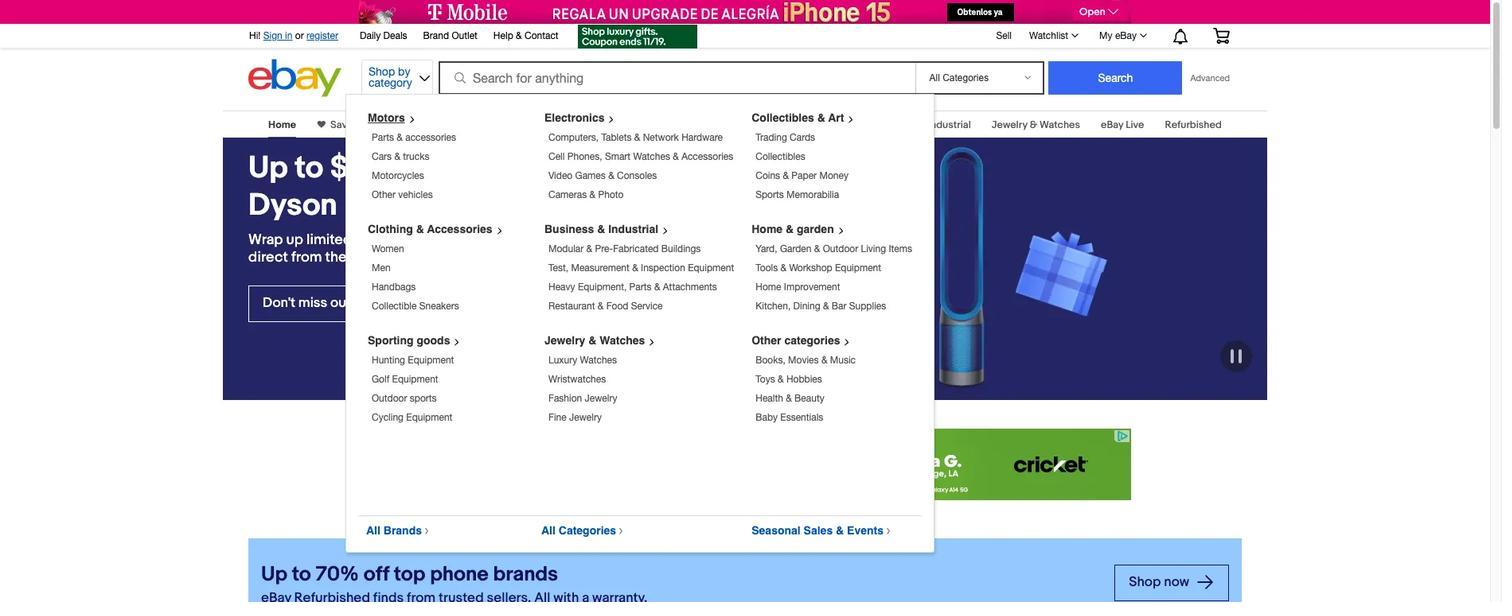 Task type: describe. For each thing, give the bounding box(es) containing it.
sporting for sporting goods
[[368, 335, 414, 347]]

home for home & garden
[[585, 119, 613, 131]]

1 vertical spatial business & industrial link
[[545, 223, 676, 236]]

baby essentials link
[[756, 413, 824, 424]]

parts inside modular & pre-fabricated buildings test, measurement & inspection equipment heavy equipment, parts & attachments restaurant & food service
[[630, 282, 652, 293]]

1 vertical spatial industrial
[[609, 223, 659, 236]]

collectibles for the top collectibles link
[[507, 119, 565, 131]]

home for home
[[268, 119, 296, 131]]

home inside yard, garden & outdoor living items tools & workshop equipment home improvement kitchen, dining & bar supplies
[[756, 282, 782, 293]]

cycling
[[372, 413, 404, 424]]

ebay live
[[1101, 119, 1145, 131]]

toys inside up to $350 off dyson main content
[[737, 119, 758, 131]]

shop now link
[[1115, 565, 1230, 602]]

toys link
[[737, 119, 758, 131]]

service
[[631, 301, 663, 312]]

essentials
[[781, 413, 824, 424]]

1 vertical spatial accessories
[[427, 223, 493, 236]]

measurement
[[571, 263, 630, 274]]

coins & paper money link
[[756, 170, 849, 182]]

handbags
[[372, 282, 416, 293]]

watches inside up to $350 off dyson main content
[[1040, 119, 1081, 131]]

ebay inside up to $350 off dyson main content
[[1101, 119, 1124, 131]]

wristwatches link
[[549, 374, 606, 385]]

home & garden link
[[752, 223, 851, 236]]

brands
[[493, 563, 558, 588]]

seasonal sales & events link
[[752, 525, 898, 538]]

parts & accessories cars & trucks motorcycles other vehicles
[[372, 132, 456, 201]]

handbags link
[[372, 282, 416, 293]]

all categories link
[[542, 525, 630, 538]]

up for $350
[[248, 150, 288, 187]]

toys inside books, movies & music toys & hobbies health & beauty baby essentials
[[756, 374, 775, 385]]

up for 70%
[[261, 563, 288, 588]]

phone
[[430, 563, 489, 588]]

attachments
[[663, 282, 717, 293]]

computers,
[[549, 132, 599, 143]]

modular & pre-fabricated buildings link
[[549, 244, 701, 255]]

hunting
[[372, 355, 405, 366]]

movies
[[789, 355, 819, 366]]

motorcycles
[[372, 170, 424, 182]]

in
[[285, 30, 293, 41]]

parts inside parts & accessories cars & trucks motorcycles other vehicles
[[372, 132, 394, 143]]

1 vertical spatial jewelry & watches link
[[545, 335, 662, 347]]

sporting goods
[[368, 335, 450, 347]]

books, movies & music link
[[756, 355, 856, 366]]

& inside "link"
[[516, 30, 522, 41]]

tablets
[[602, 132, 632, 143]]

test,
[[549, 263, 569, 274]]

wristwatches
[[549, 374, 606, 385]]

video
[[549, 170, 573, 182]]

direct
[[248, 249, 288, 267]]

your shopping cart image
[[1213, 28, 1231, 44]]

other inside parts & accessories cars & trucks motorcycles other vehicles
[[372, 190, 396, 201]]

categories
[[559, 525, 617, 538]]

sporting goods
[[779, 119, 854, 131]]

register
[[307, 30, 339, 41]]

hardware
[[682, 132, 723, 143]]

shop for shop by category
[[369, 65, 395, 78]]

bar
[[832, 301, 847, 312]]

don't miss out
[[263, 296, 354, 311]]

advertisement region inside up to $350 off dyson main content
[[359, 429, 1132, 501]]

garden inside up to $350 off dyson main content
[[625, 119, 660, 131]]

dyson
[[248, 187, 338, 224]]

1 horizontal spatial business & industrial link
[[875, 119, 971, 131]]

up to $350 off dyson wrap up limited-time holiday deals direct from the brand.
[[248, 150, 477, 267]]

sporting goods link
[[779, 119, 854, 131]]

equipment down the sports on the left bottom
[[406, 413, 453, 424]]

to for $350
[[295, 150, 323, 187]]

computers, tablets & network hardware cell phones, smart watches & accessories video games & consoles cameras & photo
[[549, 132, 734, 201]]

off for $350
[[411, 150, 450, 187]]

up to $350 off dyson main content
[[0, 101, 1491, 603]]

sell
[[997, 30, 1012, 41]]

consoles
[[617, 170, 657, 182]]

collectible sneakers link
[[372, 301, 459, 312]]

brand
[[423, 30, 449, 41]]

trucks
[[403, 151, 430, 162]]

vehicles
[[398, 190, 433, 201]]

& inside trading cards collectibles coins & paper money sports memorabilia
[[783, 170, 789, 182]]

shop by category
[[369, 65, 412, 89]]

seasonal
[[752, 525, 801, 538]]

sign
[[263, 30, 283, 41]]

garden inside yard, garden & outdoor living items tools & workshop equipment home improvement kitchen, dining & bar supplies
[[780, 244, 812, 255]]

paper
[[792, 170, 817, 182]]

photo
[[598, 190, 624, 201]]

garden
[[797, 223, 834, 236]]

brand outlet
[[423, 30, 478, 41]]

to for 70%
[[292, 563, 311, 588]]

limited-
[[307, 231, 358, 249]]

golf
[[372, 374, 390, 385]]

brands
[[384, 525, 422, 538]]

women
[[372, 244, 404, 255]]

fine
[[549, 413, 567, 424]]

equipment down hunting equipment link
[[392, 374, 439, 385]]

up
[[286, 231, 303, 249]]

1 vertical spatial business
[[545, 223, 594, 236]]

collectibles & art
[[752, 112, 845, 124]]

daily deals
[[360, 30, 407, 41]]

items
[[889, 244, 913, 255]]

hi! sign in or register
[[249, 30, 339, 41]]

kitchen,
[[756, 301, 791, 312]]

top
[[394, 563, 426, 588]]

health & beauty link
[[756, 393, 825, 405]]

tools
[[756, 263, 778, 274]]

holiday
[[390, 231, 438, 249]]

watches inside computers, tablets & network hardware cell phones, smart watches & accessories video games & consoles cameras & photo
[[634, 151, 671, 162]]

outdoor inside yard, garden & outdoor living items tools & workshop equipment home improvement kitchen, dining & bar supplies
[[823, 244, 859, 255]]

up to 70% off top phone brands
[[261, 563, 558, 588]]

out
[[331, 296, 351, 311]]

wrap
[[248, 231, 283, 249]]



Task type: vqa. For each thing, say whether or not it's contained in the screenshot.
the Collectibles in the the Trading Cards Collectibles Coins & Paper Money Sports Memorabilia
yes



Task type: locate. For each thing, give the bounding box(es) containing it.
account navigation
[[241, 20, 1242, 51]]

yard,
[[756, 244, 778, 255]]

business inside up to $350 off dyson main content
[[875, 119, 916, 131]]

0 horizontal spatial accessories
[[427, 223, 493, 236]]

health
[[756, 393, 784, 405]]

1 horizontal spatial shop
[[1130, 575, 1162, 591]]

luxury
[[549, 355, 578, 366]]

accessories down vehicles
[[427, 223, 493, 236]]

all left the categories
[[542, 525, 556, 538]]

0 vertical spatial outdoor
[[823, 244, 859, 255]]

70%
[[316, 563, 359, 588]]

collectibles for collectibles & art
[[752, 112, 815, 124]]

ebay inside account navigation
[[1116, 30, 1137, 41]]

up to 70% off top phone brands link
[[261, 562, 1102, 589]]

clothing & accessories link
[[368, 223, 509, 236]]

test, measurement & inspection equipment link
[[549, 263, 734, 274]]

0 horizontal spatial collectibles link
[[507, 119, 565, 131]]

hi!
[[249, 30, 261, 41]]

1 horizontal spatial parts
[[630, 282, 652, 293]]

0 vertical spatial parts
[[372, 132, 394, 143]]

equipment inside modular & pre-fabricated buildings test, measurement & inspection equipment heavy equipment, parts & attachments restaurant & food service
[[688, 263, 734, 274]]

saved
[[331, 119, 360, 131]]

0 horizontal spatial jewelry & watches link
[[545, 335, 662, 347]]

art
[[829, 112, 845, 124]]

banner containing shop by category
[[241, 20, 1242, 554]]

0 vertical spatial off
[[411, 150, 450, 187]]

don't
[[263, 296, 295, 311]]

improvement
[[784, 282, 841, 293]]

1 horizontal spatial business & industrial
[[875, 119, 971, 131]]

games
[[575, 170, 606, 182]]

sneakers
[[420, 301, 459, 312]]

music
[[831, 355, 856, 366]]

banner
[[241, 20, 1242, 554]]

sports memorabilia link
[[756, 190, 840, 201]]

2 advertisement region from the top
[[359, 429, 1132, 501]]

watches left the ebay live
[[1040, 119, 1081, 131]]

sporting inside up to $350 off dyson main content
[[779, 119, 820, 131]]

advertisement region
[[359, 0, 1132, 24], [359, 429, 1132, 501]]

cars
[[372, 151, 392, 162]]

business & industrial inside up to $350 off dyson main content
[[875, 119, 971, 131]]

parts down test, measurement & inspection equipment link on the top left of the page
[[630, 282, 652, 293]]

trading
[[756, 132, 788, 143]]

home up "tablets"
[[585, 119, 613, 131]]

daily deals link
[[360, 28, 407, 45]]

home up yard,
[[752, 223, 783, 236]]

collectibles up cell
[[507, 119, 565, 131]]

0 horizontal spatial business & industrial
[[545, 223, 659, 236]]

1 vertical spatial other
[[752, 335, 782, 347]]

industrial inside up to $350 off dyson main content
[[928, 119, 971, 131]]

food
[[607, 301, 629, 312]]

0 vertical spatial toys
[[737, 119, 758, 131]]

toys & hobbies link
[[756, 374, 823, 385]]

all left the brands on the bottom left of page
[[366, 525, 381, 538]]

collectibles link
[[507, 119, 565, 131], [756, 151, 806, 162]]

don't miss out link
[[248, 286, 391, 322]]

watchlist
[[1030, 30, 1069, 41]]

sporting up 'hunting'
[[368, 335, 414, 347]]

0 vertical spatial industrial
[[928, 119, 971, 131]]

jewelry & watches for the rightmost jewelry & watches link
[[992, 119, 1081, 131]]

1 horizontal spatial jewelry & watches
[[992, 119, 1081, 131]]

1 vertical spatial parts
[[630, 282, 652, 293]]

watches down the network
[[634, 151, 671, 162]]

money
[[820, 170, 849, 182]]

off inside 'up to $350 off dyson wrap up limited-time holiday deals direct from the brand.'
[[411, 150, 450, 187]]

0 vertical spatial business & industrial link
[[875, 119, 971, 131]]

0 horizontal spatial shop
[[369, 65, 395, 78]]

1 vertical spatial collectibles link
[[756, 151, 806, 162]]

jewelry & watches
[[992, 119, 1081, 131], [545, 335, 645, 347]]

1 vertical spatial outdoor
[[372, 393, 407, 405]]

ebay right the my
[[1116, 30, 1137, 41]]

hunting equipment link
[[372, 355, 454, 366]]

computers, tablets & network hardware link
[[549, 132, 723, 143]]

daily
[[360, 30, 381, 41]]

garden down 'home & garden'
[[780, 244, 812, 255]]

shop for shop now
[[1130, 575, 1162, 591]]

restaurant & food service link
[[549, 301, 663, 312]]

luxury watches link
[[549, 355, 617, 366]]

off up vehicles
[[411, 150, 450, 187]]

motors inside banner
[[368, 112, 405, 124]]

parts up cars
[[372, 132, 394, 143]]

0 vertical spatial ebay
[[1116, 30, 1137, 41]]

1 vertical spatial ebay
[[1101, 119, 1124, 131]]

motors inside up to $350 off dyson main content
[[380, 119, 413, 131]]

cars & trucks link
[[372, 151, 430, 162]]

1 all from the left
[[366, 525, 381, 538]]

0 horizontal spatial business
[[545, 223, 594, 236]]

2 all from the left
[[542, 525, 556, 538]]

home & garden
[[752, 223, 834, 236]]

1 horizontal spatial sporting
[[779, 119, 820, 131]]

motors link
[[368, 112, 422, 124], [380, 119, 413, 131]]

1 advertisement region from the top
[[359, 0, 1132, 24]]

home & garden link
[[585, 119, 660, 131]]

1 vertical spatial advertisement region
[[359, 429, 1132, 501]]

0 horizontal spatial sporting
[[368, 335, 414, 347]]

collectibles link up cell
[[507, 119, 565, 131]]

inspection
[[641, 263, 686, 274]]

to inside 'up to $350 off dyson wrap up limited-time holiday deals direct from the brand.'
[[295, 150, 323, 187]]

toys up the trading at right top
[[737, 119, 758, 131]]

to left 70%
[[292, 563, 311, 588]]

0 horizontal spatial jewelry & watches
[[545, 335, 645, 347]]

1 horizontal spatial other
[[752, 335, 782, 347]]

1 vertical spatial jewelry & watches
[[545, 335, 645, 347]]

clothing & accessories
[[368, 223, 493, 236]]

0 vertical spatial business
[[875, 119, 916, 131]]

golf equipment link
[[372, 374, 439, 385]]

0 vertical spatial up
[[248, 150, 288, 187]]

brand outlet link
[[423, 28, 478, 45]]

cycling equipment link
[[372, 413, 453, 424]]

jewelry inside up to $350 off dyson main content
[[992, 119, 1028, 131]]

toys up health
[[756, 374, 775, 385]]

1 horizontal spatial off
[[411, 150, 450, 187]]

get the coupon image
[[578, 25, 697, 49]]

help & contact link
[[494, 28, 559, 45]]

to left $350
[[295, 150, 323, 187]]

cameras
[[549, 190, 587, 201]]

fabricated
[[613, 244, 659, 255]]

0 vertical spatial other
[[372, 190, 396, 201]]

women link
[[372, 244, 404, 255]]

restaurant
[[549, 301, 595, 312]]

jewelry & watches for the bottommost jewelry & watches link
[[545, 335, 645, 347]]

1 vertical spatial to
[[292, 563, 311, 588]]

0 vertical spatial accessories
[[682, 151, 734, 162]]

video games & consoles link
[[549, 170, 657, 182]]

equipment down goods
[[408, 355, 454, 366]]

0 vertical spatial jewelry & watches
[[992, 119, 1081, 131]]

0 horizontal spatial other
[[372, 190, 396, 201]]

heavy
[[549, 282, 575, 293]]

0 horizontal spatial outdoor
[[372, 393, 407, 405]]

1 horizontal spatial industrial
[[928, 119, 971, 131]]

refurbished link
[[1166, 119, 1222, 131]]

home for home & garden
[[752, 223, 783, 236]]

1 vertical spatial toys
[[756, 374, 775, 385]]

books,
[[756, 355, 786, 366]]

watches inside luxury watches wristwatches fashion jewelry fine jewelry
[[580, 355, 617, 366]]

trading cards link
[[756, 132, 816, 143]]

business & industrial link
[[875, 119, 971, 131], [545, 223, 676, 236]]

1 horizontal spatial jewelry & watches link
[[992, 119, 1081, 131]]

shop left "now"
[[1130, 575, 1162, 591]]

1 vertical spatial off
[[364, 563, 390, 588]]

accessories
[[406, 132, 456, 143]]

1 vertical spatial garden
[[780, 244, 812, 255]]

1 vertical spatial sporting
[[368, 335, 414, 347]]

0 vertical spatial garden
[[625, 119, 660, 131]]

categories
[[785, 335, 841, 347]]

outdoor inside the hunting equipment golf equipment outdoor sports cycling equipment
[[372, 393, 407, 405]]

cameras & photo link
[[549, 190, 624, 201]]

other categories link
[[752, 335, 857, 347]]

deals
[[441, 231, 477, 249]]

0 horizontal spatial business & industrial link
[[545, 223, 676, 236]]

jewelry & watches inside up to $350 off dyson main content
[[992, 119, 1081, 131]]

0 vertical spatial sporting
[[779, 119, 820, 131]]

business
[[875, 119, 916, 131], [545, 223, 594, 236]]

equipment inside yard, garden & outdoor living items tools & workshop equipment home improvement kitchen, dining & bar supplies
[[835, 263, 882, 274]]

0 horizontal spatial industrial
[[609, 223, 659, 236]]

watches down food
[[600, 335, 645, 347]]

home improvement link
[[756, 282, 841, 293]]

equipment up the attachments
[[688, 263, 734, 274]]

0 horizontal spatial garden
[[625, 119, 660, 131]]

sporting for sporting goods
[[779, 119, 820, 131]]

memorabilia
[[787, 190, 840, 201]]

shop left by
[[369, 65, 395, 78]]

1 horizontal spatial business
[[875, 119, 916, 131]]

shop now
[[1130, 575, 1193, 591]]

modular & pre-fabricated buildings test, measurement & inspection equipment heavy equipment, parts & attachments restaurant & food service
[[549, 244, 734, 312]]

miss
[[299, 296, 328, 311]]

motors
[[368, 112, 405, 124], [380, 119, 413, 131]]

beauty
[[795, 393, 825, 405]]

collectibles inside trading cards collectibles coins & paper money sports memorabilia
[[756, 151, 806, 162]]

1 vertical spatial business & industrial
[[545, 223, 659, 236]]

equipment down living
[[835, 263, 882, 274]]

toys
[[737, 119, 758, 131], [756, 374, 775, 385]]

None submit
[[1049, 61, 1183, 95]]

1 vertical spatial up
[[261, 563, 288, 588]]

0 vertical spatial to
[[295, 150, 323, 187]]

up up "wrap"
[[248, 150, 288, 187]]

category
[[369, 76, 412, 89]]

1 horizontal spatial garden
[[780, 244, 812, 255]]

sporting up cards
[[779, 119, 820, 131]]

off left top on the left bottom of the page
[[364, 563, 390, 588]]

collectibles down trading cards link
[[756, 151, 806, 162]]

up inside 'up to $350 off dyson wrap up limited-time holiday deals direct from the brand.'
[[248, 150, 288, 187]]

home & garden
[[585, 119, 660, 131]]

home down tools
[[756, 282, 782, 293]]

collectibles & art link
[[752, 112, 861, 124]]

0 horizontal spatial all
[[366, 525, 381, 538]]

living
[[861, 244, 886, 255]]

up to $350 off dyson link
[[248, 150, 513, 225]]

all for all categories
[[542, 525, 556, 538]]

books, movies & music toys & hobbies health & beauty baby essentials
[[756, 355, 856, 424]]

0 vertical spatial collectibles link
[[507, 119, 565, 131]]

home left saved link
[[268, 119, 296, 131]]

dining
[[794, 301, 821, 312]]

shop inside up to $350 off dyson main content
[[1130, 575, 1162, 591]]

1 horizontal spatial all
[[542, 525, 556, 538]]

1 vertical spatial shop
[[1130, 575, 1162, 591]]

0 horizontal spatial off
[[364, 563, 390, 588]]

shop inside shop by category
[[369, 65, 395, 78]]

my ebay link
[[1091, 26, 1155, 45]]

outdoor
[[823, 244, 859, 255], [372, 393, 407, 405]]

Search for anything text field
[[441, 63, 913, 93]]

watches up wristwatches link at the left bottom of page
[[580, 355, 617, 366]]

smart
[[605, 151, 631, 162]]

outdoor up the tools & workshop equipment link
[[823, 244, 859, 255]]

0 vertical spatial shop
[[369, 65, 395, 78]]

accessories inside computers, tablets & network hardware cell phones, smart watches & accessories video games & consoles cameras & photo
[[682, 151, 734, 162]]

0 horizontal spatial parts
[[372, 132, 394, 143]]

other up books, on the right bottom of page
[[752, 335, 782, 347]]

home
[[268, 119, 296, 131], [585, 119, 613, 131], [752, 223, 783, 236], [756, 282, 782, 293]]

ebay
[[1116, 30, 1137, 41], [1101, 119, 1124, 131]]

garden up computers, tablets & network hardware link
[[625, 119, 660, 131]]

collectibles inside up to $350 off dyson main content
[[507, 119, 565, 131]]

business right goods
[[875, 119, 916, 131]]

0 vertical spatial business & industrial
[[875, 119, 971, 131]]

0 vertical spatial jewelry & watches link
[[992, 119, 1081, 131]]

1 horizontal spatial collectibles link
[[756, 151, 806, 162]]

fine jewelry link
[[549, 413, 602, 424]]

up left 70%
[[261, 563, 288, 588]]

seasonal sales & events
[[752, 525, 884, 538]]

1 horizontal spatial outdoor
[[823, 244, 859, 255]]

1 horizontal spatial accessories
[[682, 151, 734, 162]]

now
[[1165, 575, 1190, 591]]

refurbished
[[1166, 119, 1222, 131]]

business up modular
[[545, 223, 594, 236]]

events
[[847, 525, 884, 538]]

collectibles up trading cards link
[[752, 112, 815, 124]]

all for all brands
[[366, 525, 381, 538]]

all categories
[[542, 525, 617, 538]]

outdoor up 'cycling'
[[372, 393, 407, 405]]

ebay left live
[[1101, 119, 1124, 131]]

off for 70%
[[364, 563, 390, 588]]

0 vertical spatial advertisement region
[[359, 0, 1132, 24]]

collectibles link down trading cards link
[[756, 151, 806, 162]]

other down motorcycles link
[[372, 190, 396, 201]]

accessories down hardware
[[682, 151, 734, 162]]



